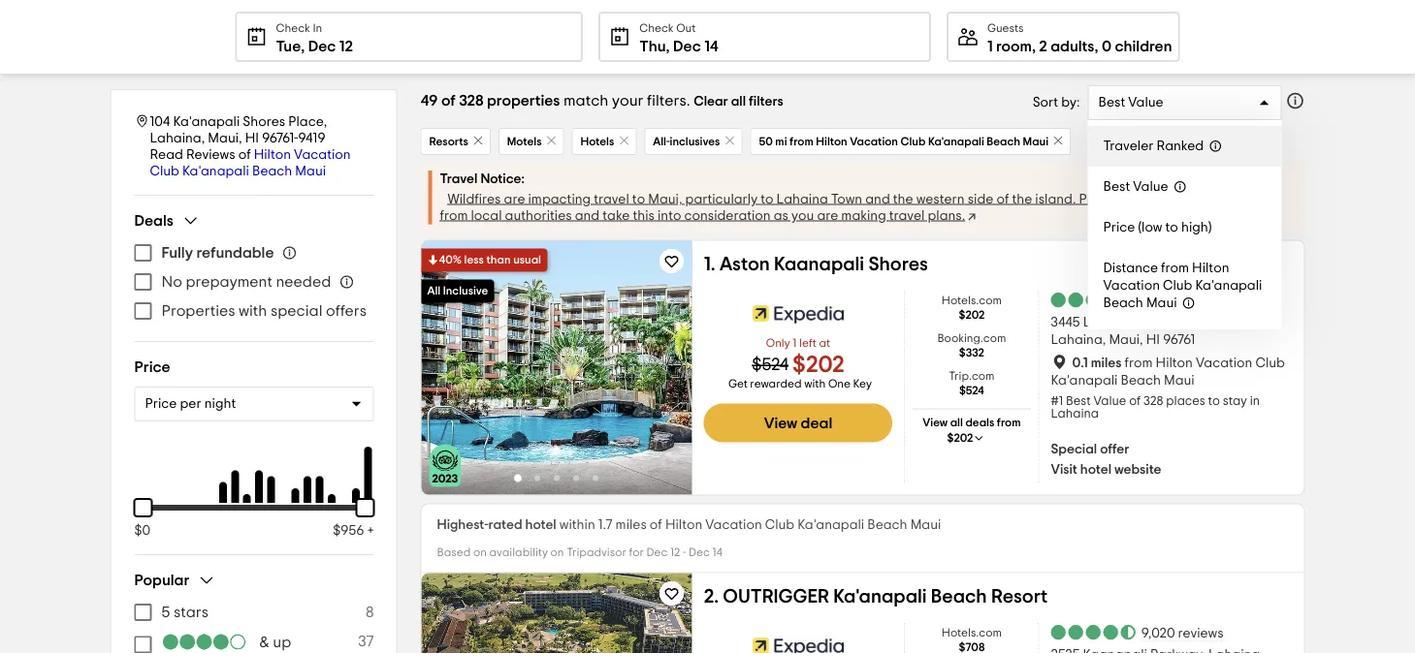 Task type: locate. For each thing, give the bounding box(es) containing it.
from right deals at the right bottom of the page
[[997, 418, 1021, 429]]

1 vertical spatial lahaina,
[[1051, 334, 1106, 347]]

0 vertical spatial best
[[1098, 96, 1125, 110]]

$524 up rewarded
[[752, 356, 789, 374]]

wildfires are impacting travel to maui, particularly to lahaina town and the western side of the island. please check travel advisories from local authorities and take this into consideration as you are making travel plans. link
[[440, 193, 1266, 225]]

96761
[[1163, 334, 1195, 347]]

3,524 reviews 3445 lower honoapiilani road , lahaina, maui, hi 96761
[[1051, 295, 1244, 347]]

travel up take
[[594, 193, 629, 206]]

hilton
[[816, 136, 847, 147], [254, 148, 291, 161], [1192, 262, 1229, 275], [1156, 356, 1193, 370], [665, 518, 702, 532]]

0 horizontal spatial all
[[731, 95, 746, 109]]

0 vertical spatial $202
[[959, 310, 985, 322]]

maui, inside 104 ka'anapali shores place, lahaina, maui, hi 96761-9419
[[208, 131, 242, 145]]

from right 0.1 miles
[[1125, 356, 1153, 370]]

booking.com $332
[[937, 333, 1006, 359]]

1 horizontal spatial 1
[[987, 38, 993, 54]]

of down from hilton vacation club ka'anapali beach maui
[[1129, 395, 1141, 408]]

menu containing fully refundable
[[134, 239, 374, 326]]

#1 best value of 328 places to stay in lahaina
[[1051, 395, 1260, 420]]

out
[[676, 22, 696, 34]]

1 vertical spatial best value
[[1103, 180, 1168, 194]]

value up traveler ranked
[[1128, 96, 1164, 110]]

travel
[[440, 172, 478, 186]]

view inside 'button'
[[764, 416, 797, 431]]

club inside hilton vacation club ka'anapali beach maui
[[150, 164, 179, 178]]

maui,
[[208, 131, 242, 145], [648, 193, 682, 206], [1109, 334, 1143, 347]]

1 vertical spatial value
[[1133, 180, 1168, 194]]

view all deals from $202
[[923, 418, 1021, 445]]

vacation inside from hilton vacation club ka'anapali beach maui
[[1196, 356, 1252, 370]]

from inside wildfires are impacting travel to maui, particularly to lahaina town and the western side of the island. please check travel advisories from local authorities and take this into consideration as you are making travel plans.
[[440, 209, 468, 223]]

at
[[819, 338, 830, 350]]

,
[[1032, 38, 1036, 54], [1094, 38, 1098, 54], [1241, 316, 1244, 330]]

up for pay
[[704, 402, 718, 414]]

1 for left
[[793, 338, 797, 350]]

menu
[[134, 239, 374, 326], [134, 598, 374, 654]]

dec down out
[[673, 38, 701, 54]]

menu for popular
[[134, 598, 374, 654]]

hilton vacation club ka'anapali beach maui
[[150, 148, 351, 178]]

0 vertical spatial group
[[134, 211, 374, 326]]

0 horizontal spatial miles
[[615, 518, 647, 532]]

0 horizontal spatial view
[[764, 416, 797, 431]]

beach
[[987, 136, 1020, 147], [252, 164, 292, 178], [1103, 297, 1143, 310], [1121, 374, 1161, 388], [867, 518, 907, 532], [931, 587, 987, 607]]

wildfires
[[448, 193, 501, 206]]

lower
[[1083, 316, 1121, 330]]

1 horizontal spatial lahaina
[[1051, 408, 1099, 420]]

0 vertical spatial 14
[[704, 38, 718, 54]]

1 check from the left
[[276, 22, 310, 34]]

328 left places
[[1144, 395, 1163, 408]]

0 horizontal spatial and
[[575, 209, 600, 223]]

beach down 96761- at left
[[252, 164, 292, 178]]

4.0 of 5 bubbles image
[[161, 635, 247, 650]]

$202 down at
[[792, 354, 844, 377]]

2
[[1039, 38, 1047, 54]]

on
[[473, 548, 487, 559], [550, 548, 564, 559]]

0 horizontal spatial check
[[276, 22, 310, 34]]

50 mi from hilton vacation club ka'anapali beach maui
[[759, 136, 1048, 147]]

check inside the check out thu, dec 14
[[639, 22, 674, 34]]

price
[[1103, 221, 1135, 235], [134, 360, 170, 375], [145, 398, 177, 411]]

0 vertical spatial $524
[[752, 356, 789, 374]]

special
[[271, 304, 322, 319]]

view left deal
[[764, 416, 797, 431]]

2 group from the top
[[134, 571, 374, 654]]

check for tue,
[[276, 22, 310, 34]]

popular
[[134, 573, 189, 589]]

0 vertical spatial hi
[[245, 131, 259, 145]]

49
[[420, 93, 438, 109]]

2 the from the left
[[1012, 193, 1032, 206]]

value down 0.1 miles
[[1094, 395, 1126, 408]]

club up 3,524 reviews link
[[1163, 279, 1192, 293]]

club inside from hilton vacation club ka'anapali beach maui
[[1255, 356, 1285, 370]]

maui
[[1023, 136, 1048, 147], [295, 164, 326, 178], [1146, 297, 1177, 310], [1164, 374, 1195, 388], [910, 518, 941, 532]]

1 vertical spatial with
[[804, 379, 826, 390]]

best down "traveler"
[[1103, 180, 1130, 194]]

2 check from the left
[[639, 22, 674, 34]]

2 horizontal spatial travel
[[1164, 193, 1200, 206]]

, left 0
[[1094, 38, 1098, 54]]

best right by:
[[1098, 96, 1125, 110]]

2 vertical spatial maui,
[[1109, 334, 1143, 347]]

hotels.com down resort on the right of the page
[[942, 628, 1002, 640]]

usual
[[513, 255, 541, 266]]

2 vertical spatial value
[[1094, 395, 1126, 408]]

with inside pay up to 12x get rewarded with one key
[[804, 379, 826, 390]]

1 group from the top
[[134, 211, 374, 326]]

the left "island." at the top of page
[[1012, 193, 1032, 206]]

dec down in
[[308, 38, 336, 54]]

$524 $202
[[752, 354, 844, 377]]

sort
[[1033, 96, 1058, 110]]

value up (low at the right of the page
[[1133, 180, 1168, 194]]

check up thu,
[[639, 22, 674, 34]]

0 vertical spatial and
[[865, 193, 890, 206]]

0 vertical spatial expedia.com image
[[753, 295, 844, 334]]

to left "stay" at right bottom
[[1208, 395, 1220, 408]]

1 horizontal spatial 12
[[670, 548, 680, 559]]

$202 for hotels.com $202
[[959, 310, 985, 322]]

into
[[658, 209, 681, 223]]

maui, up the reviews
[[208, 131, 242, 145]]

best value up "traveler"
[[1098, 96, 1164, 110]]

club up in
[[1255, 356, 1285, 370]]

and up making
[[865, 193, 890, 206]]

1 menu from the top
[[134, 239, 374, 326]]

up right & at bottom
[[273, 635, 291, 651]]

3,524
[[1141, 295, 1173, 308]]

properties with special offers
[[161, 304, 367, 319]]

$202 inside hotels.com $202
[[959, 310, 985, 322]]

1 down guests at the right
[[987, 38, 993, 54]]

places
[[1166, 395, 1205, 408]]

2 vertical spatial best
[[1066, 395, 1091, 408]]

1 horizontal spatial check
[[639, 22, 674, 34]]

lahaina inside #1 best value of 328 places to stay in lahaina
[[1051, 408, 1099, 420]]

, inside 3,524 reviews 3445 lower honoapiilani road , lahaina, maui, hi 96761
[[1241, 316, 1244, 330]]

0.1 miles
[[1072, 356, 1122, 370]]

of inside #1 best value of 328 places to stay in lahaina
[[1129, 395, 1141, 408]]

2 vertical spatial price
[[145, 398, 177, 411]]

all inside "49 of 328 properties match your filters. clear all filters"
[[731, 95, 746, 109]]

are right you
[[817, 209, 838, 223]]

group
[[134, 211, 374, 326], [134, 571, 374, 654]]

1 vertical spatial price
[[134, 360, 170, 375]]

maui, inside wildfires are impacting travel to maui, particularly to lahaina town and the western side of the island. please check travel advisories from local authorities and take this into consideration as you are making travel plans.
[[648, 193, 682, 206]]

beach up #1 best value of 328 places to stay in lahaina on the right of page
[[1121, 374, 1161, 388]]

maui inside from hilton vacation club ka'anapali beach maui
[[1164, 374, 1195, 388]]

resort
[[991, 587, 1048, 607]]

vacation down 'distance' at the right top of page
[[1103, 279, 1160, 293]]

vacation down 9419 on the left of the page
[[294, 148, 351, 161]]

value
[[1128, 96, 1164, 110], [1133, 180, 1168, 194], [1094, 395, 1126, 408]]

hilton down 96761- at left
[[254, 148, 291, 161]]

$202
[[959, 310, 985, 322], [792, 354, 844, 377], [947, 433, 973, 445]]

2 vertical spatial $202
[[947, 433, 973, 445]]

0 vertical spatial price
[[1103, 221, 1135, 235]]

expedia.com image up the 'only 1 left at' on the right
[[753, 295, 844, 334]]

motels
[[507, 136, 542, 147]]

up for &
[[273, 635, 291, 651]]

1 horizontal spatial all
[[950, 418, 963, 429]]

from inside view all deals from $202
[[997, 418, 1021, 429]]

0 horizontal spatial hi
[[245, 131, 259, 145]]

beach up 'lower'
[[1103, 297, 1143, 310]]

all
[[427, 286, 441, 297]]

$202 down deals at the right bottom of the page
[[947, 433, 973, 445]]

lahaina up you
[[776, 193, 828, 206]]

1 expedia.com image from the top
[[753, 295, 844, 334]]

1 for room
[[987, 38, 993, 54]]

stars
[[174, 605, 209, 621]]

2 menu from the top
[[134, 598, 374, 654]]

ka'anapali inside hilton vacation club ka'anapali beach maui
[[182, 164, 249, 178]]

traveler
[[1103, 140, 1154, 153]]

12 left -
[[670, 548, 680, 559]]

14 up 'clear' at top
[[704, 38, 718, 54]]

rated
[[488, 518, 522, 532]]

12x
[[704, 433, 721, 445]]

maui, up into
[[648, 193, 682, 206]]

pay
[[708, 387, 728, 398]]

1 horizontal spatial up
[[704, 402, 718, 414]]

0 vertical spatial 328
[[459, 93, 484, 109]]

1 vertical spatial group
[[134, 571, 374, 654]]

1 inside "guests 1 room , 2 adults , 0 children"
[[987, 38, 993, 54]]

1 vertical spatial and
[[575, 209, 600, 223]]

and left take
[[575, 209, 600, 223]]

hilton inside distance from hilton vacation club ka'anapali beach maui
[[1192, 262, 1229, 275]]

0 horizontal spatial 12
[[339, 38, 353, 54]]

ka'anapali inside 104 ka'anapali shores place, lahaina, maui, hi 96761-9419
[[173, 115, 240, 129]]

1 horizontal spatial shores
[[868, 255, 928, 274]]

1 vertical spatial all
[[950, 418, 963, 429]]

5 stars
[[161, 605, 209, 621]]

per
[[180, 398, 201, 411]]

104 ka'anapali shores place, lahaina, maui, hi 96761-9419
[[150, 115, 327, 145]]

0 vertical spatial 1
[[987, 38, 993, 54]]

hotel right rated
[[525, 518, 556, 532]]

all inside view all deals from $202
[[950, 418, 963, 429]]

hilton down high) at the top of the page
[[1192, 262, 1229, 275]]

island.
[[1035, 193, 1076, 206]]

miles
[[1091, 356, 1122, 370], [615, 518, 647, 532]]

group containing deals
[[134, 211, 374, 326]]

lahaina, up read
[[150, 131, 205, 145]]

0 horizontal spatial ,
[[1032, 38, 1036, 54]]

view left deals at the right bottom of the page
[[923, 418, 948, 429]]

1 horizontal spatial hotel
[[1080, 463, 1112, 477]]

2 horizontal spatial ,
[[1241, 316, 1244, 330]]

up
[[704, 402, 718, 414], [273, 635, 291, 651]]

, left 2 at the top
[[1032, 38, 1036, 54]]

menu containing 5 stars
[[134, 598, 374, 654]]

you
[[791, 209, 814, 223]]

up inside pay up to 12x get rewarded with one key
[[704, 402, 718, 414]]

up inside menu
[[273, 635, 291, 651]]

from inside distance from hilton vacation club ka'anapali beach maui
[[1161, 262, 1189, 275]]

ka'anapali inside distance from hilton vacation club ka'anapali beach maui
[[1195, 279, 1262, 293]]

to inside pay up to 12x get rewarded with one key
[[704, 418, 715, 429]]

1 vertical spatial miles
[[615, 518, 647, 532]]

hilton down 96761
[[1156, 356, 1193, 370]]

0 vertical spatial up
[[704, 402, 718, 414]]

maui up places
[[1164, 374, 1195, 388]]

, down distance from hilton vacation club ka'anapali beach maui
[[1241, 316, 1244, 330]]

1 vertical spatial 328
[[1144, 395, 1163, 408]]

0 vertical spatial are
[[504, 193, 525, 206]]

travel
[[594, 193, 629, 206], [1164, 193, 1200, 206], [889, 209, 925, 223]]

view inside view all deals from $202
[[923, 418, 948, 429]]

1 hotels.com from the top
[[942, 295, 1002, 307]]

reviews for 3,524
[[1176, 295, 1221, 308]]

0 horizontal spatial lahaina,
[[150, 131, 205, 145]]

best
[[1098, 96, 1125, 110], [1103, 180, 1130, 194], [1066, 395, 1091, 408]]

0 vertical spatial best value
[[1098, 96, 1164, 110]]

lahaina, inside 3,524 reviews 3445 lower honoapiilani road , lahaina, maui, hi 96761
[[1051, 334, 1106, 347]]

, for 1
[[1094, 38, 1098, 54]]

1.
[[704, 255, 715, 274]]

0 horizontal spatial hotel
[[525, 518, 556, 532]]

0 vertical spatial lahaina,
[[150, 131, 205, 145]]

$524 inside trip.com $524
[[959, 386, 984, 397]]

0 horizontal spatial on
[[473, 548, 487, 559]]

travel down western
[[889, 209, 925, 223]]

inclusives
[[670, 136, 720, 147]]

14 right -
[[712, 548, 723, 559]]

night
[[204, 398, 236, 411]]

1 horizontal spatial $524
[[959, 386, 984, 397]]

check for thu,
[[639, 22, 674, 34]]

0 horizontal spatial up
[[273, 635, 291, 651]]

from right mi
[[790, 136, 814, 147]]

0 vertical spatial reviews
[[1176, 295, 1221, 308]]

offers
[[326, 304, 367, 319]]

hotels.com up booking.com
[[942, 295, 1002, 307]]

price left the per
[[145, 398, 177, 411]]

0 vertical spatial menu
[[134, 239, 374, 326]]

1 vertical spatial maui,
[[648, 193, 682, 206]]

0 vertical spatial hotels.com
[[942, 295, 1002, 307]]

maui up honoapiilani
[[1146, 297, 1177, 310]]

reviews right 9,020
[[1178, 628, 1224, 641]]

price left (low at the right of the page
[[1103, 221, 1135, 235]]

maui up 2. outrigger ka'anapali beach resort
[[910, 518, 941, 532]]

expedia.com image down outrigger
[[753, 628, 844, 654]]

12 inside check in tue, dec 12
[[339, 38, 353, 54]]

of right side
[[996, 193, 1009, 206]]

to up consideration
[[761, 193, 774, 206]]

1 horizontal spatial on
[[550, 548, 564, 559]]

1 vertical spatial lahaina
[[1051, 408, 1099, 420]]

from down wildfires
[[440, 209, 468, 223]]

1 vertical spatial hotel
[[525, 518, 556, 532]]

travel up high) at the top of the page
[[1164, 193, 1200, 206]]

1 on from the left
[[473, 548, 487, 559]]

1 vertical spatial menu
[[134, 598, 374, 654]]

up down pay
[[704, 402, 718, 414]]

maui, down 'lower'
[[1109, 334, 1143, 347]]

to up 12x
[[704, 418, 715, 429]]

0 vertical spatial hotel
[[1080, 463, 1112, 477]]

check inside check in tue, dec 12
[[276, 22, 310, 34]]

on right based
[[473, 548, 487, 559]]

lahaina up special
[[1051, 408, 1099, 420]]

aston kaanapali shores in maui image
[[421, 241, 692, 495], [421, 241, 692, 495]]

328 right 49
[[459, 93, 484, 109]]

the left western
[[893, 193, 913, 206]]

from up 3,524 reviews link
[[1161, 262, 1189, 275]]

1 vertical spatial reviews
[[1178, 628, 1224, 641]]

beach inside hilton vacation club ka'anapali beach maui
[[252, 164, 292, 178]]

0 vertical spatial all
[[731, 95, 746, 109]]

vacation inside hilton vacation club ka'anapali beach maui
[[294, 148, 351, 161]]

are
[[504, 193, 525, 206], [817, 209, 838, 223]]

expedia.com image
[[753, 295, 844, 334], [753, 628, 844, 654]]

vacation inside distance from hilton vacation club ka'anapali beach maui
[[1103, 279, 1160, 293]]

1 vertical spatial expedia.com image
[[753, 628, 844, 654]]

value inside #1 best value of 328 places to stay in lahaina
[[1094, 395, 1126, 408]]

1 vertical spatial $524
[[959, 386, 984, 397]]

reviews inside 3,524 reviews 3445 lower honoapiilani road , lahaina, maui, hi 96761
[[1176, 295, 1221, 308]]

1 vertical spatial 1
[[793, 338, 797, 350]]

hi up hilton vacation club ka'anapali beach maui
[[245, 131, 259, 145]]

$202 up booking.com
[[959, 310, 985, 322]]

best value down "traveler"
[[1103, 180, 1168, 194]]

0 vertical spatial shores
[[243, 115, 285, 129]]

maui down 9419 on the left of the page
[[295, 164, 326, 178]]

328
[[459, 93, 484, 109], [1144, 395, 1163, 408]]

of down 104 ka'anapali shores place, lahaina, maui, hi 96761-9419
[[238, 148, 251, 161]]

guests 1 room , 2 adults , 0 children
[[987, 22, 1172, 54]]

vacation up "stay" at right bottom
[[1196, 356, 1252, 370]]

to up this
[[632, 193, 645, 206]]

1 vertical spatial best
[[1103, 180, 1130, 194]]

miles right 0.1
[[1091, 356, 1122, 370]]

with inside menu
[[239, 304, 267, 319]]

ka'anapali
[[173, 115, 240, 129], [928, 136, 984, 147], [182, 164, 249, 178], [1195, 279, 1262, 293], [1051, 374, 1118, 388], [797, 518, 864, 532], [833, 587, 927, 607]]

0
[[1102, 38, 1111, 54]]

lahaina, down the 3445
[[1051, 334, 1106, 347]]

1
[[987, 38, 993, 54], [793, 338, 797, 350]]

club down read
[[150, 164, 179, 178]]

all left deals at the right bottom of the page
[[950, 418, 963, 429]]

0 horizontal spatial the
[[893, 193, 913, 206]]

read
[[150, 148, 183, 161]]

with left one
[[804, 379, 826, 390]]

$524 inside $524 $202
[[752, 356, 789, 374]]

1 vertical spatial hotels.com
[[942, 628, 1002, 640]]

2 horizontal spatial maui,
[[1109, 334, 1143, 347]]

0 horizontal spatial 328
[[459, 93, 484, 109]]

hotel inside special offer visit hotel website
[[1080, 463, 1112, 477]]

1 horizontal spatial the
[[1012, 193, 1032, 206]]

1 left left
[[793, 338, 797, 350]]

of inside wildfires are impacting travel to maui, particularly to lahaina town and the western side of the island. please check travel advisories from local authorities and take this into consideration as you are making travel plans.
[[996, 193, 1009, 206]]

place,
[[288, 115, 327, 129]]

0 horizontal spatial lahaina
[[776, 193, 828, 206]]

outrigger ka'anapali beach resort in maui image
[[421, 574, 692, 654], [421, 574, 692, 654]]

14
[[704, 38, 718, 54], [712, 548, 723, 559]]

$332
[[959, 348, 984, 359]]

on down within
[[550, 548, 564, 559]]

1 vertical spatial $202
[[792, 354, 844, 377]]

maui, for particularly
[[648, 193, 682, 206]]

hotel down offer
[[1080, 463, 1112, 477]]

1 horizontal spatial 328
[[1144, 395, 1163, 408]]

1 horizontal spatial maui,
[[648, 193, 682, 206]]

0 vertical spatial 12
[[339, 38, 353, 54]]

1 vertical spatial up
[[273, 635, 291, 651]]

0 horizontal spatial 1
[[793, 338, 797, 350]]

with down no prepayment needed
[[239, 304, 267, 319]]

reviews
[[1176, 295, 1221, 308], [1178, 628, 1224, 641]]

1 vertical spatial hi
[[1146, 334, 1160, 347]]

best inside #1 best value of 328 places to stay in lahaina
[[1066, 395, 1091, 408]]

minimum price slider
[[122, 487, 164, 530]]

special
[[1051, 443, 1097, 456]]

to
[[632, 193, 645, 206], [761, 193, 774, 206], [1165, 221, 1178, 235], [1208, 395, 1220, 408], [704, 418, 715, 429]]

0 horizontal spatial shores
[[243, 115, 285, 129]]

1 horizontal spatial ,
[[1094, 38, 1098, 54]]

0 vertical spatial lahaina
[[776, 193, 828, 206]]

+
[[367, 524, 374, 538]]

view deal button
[[704, 404, 892, 443]]

visit
[[1051, 463, 1077, 477]]

than
[[486, 255, 511, 266]]

#1
[[1051, 395, 1063, 408]]

0 horizontal spatial maui,
[[208, 131, 242, 145]]

to right (low at the right of the page
[[1165, 221, 1178, 235]]

1 horizontal spatial are
[[817, 209, 838, 223]]

9419
[[298, 131, 325, 145]]

availability
[[489, 548, 548, 559]]

check out thu, dec 14
[[639, 22, 718, 54]]

12
[[339, 38, 353, 54], [670, 548, 680, 559]]

shores up 96761- at left
[[243, 115, 285, 129]]

1 horizontal spatial with
[[804, 379, 826, 390]]

0 horizontal spatial $524
[[752, 356, 789, 374]]

2 hotels.com from the top
[[942, 628, 1002, 640]]

0 vertical spatial with
[[239, 304, 267, 319]]



Task type: vqa. For each thing, say whether or not it's contained in the screenshot.
bottom That
no



Task type: describe. For each thing, give the bounding box(es) containing it.
$956 +
[[333, 524, 374, 538]]

fully refundable
[[161, 245, 274, 261]]

offer
[[1100, 443, 1129, 456]]

shores inside 104 ka'anapali shores place, lahaina, maui, hi 96761-9419
[[243, 115, 285, 129]]

lahaina, inside 104 ka'anapali shores place, lahaina, maui, hi 96761-9419
[[150, 131, 205, 145]]

wildfires are impacting travel to maui, particularly to lahaina town and the western side of the island. please check travel advisories from local authorities and take this into consideration as you are making travel plans.
[[440, 193, 1266, 223]]

beach inside from hilton vacation club ka'anapali beach maui
[[1121, 374, 1161, 388]]

local
[[471, 209, 502, 223]]

distance from hilton vacation club ka'anapali beach maui
[[1103, 262, 1262, 310]]

resorts
[[429, 136, 468, 147]]

hilton inside hilton vacation club ka'anapali beach maui
[[254, 148, 291, 161]]

less
[[464, 255, 484, 266]]

club inside distance from hilton vacation club ka'anapali beach maui
[[1163, 279, 1192, 293]]

plans.
[[928, 209, 965, 223]]

view for view deal
[[764, 416, 797, 431]]

based on availability on tripadvisor for dec 12 - dec 14
[[437, 548, 723, 559]]

club up western
[[901, 136, 926, 147]]

check
[[1124, 193, 1161, 206]]

to inside #1 best value of 328 places to stay in lahaina
[[1208, 395, 1220, 408]]

maui inside hilton vacation club ka'anapali beach maui
[[295, 164, 326, 178]]

aston
[[720, 255, 770, 274]]

all inclusive
[[427, 286, 488, 297]]

96761-
[[262, 131, 298, 145]]

notice:
[[480, 172, 525, 186]]

prepayment
[[186, 274, 272, 290]]

&
[[259, 635, 269, 651]]

2 expedia.com image from the top
[[753, 628, 844, 654]]

328 inside #1 best value of 328 places to stay in lahaina
[[1144, 395, 1163, 408]]

kaanapali
[[774, 255, 864, 274]]

fully
[[161, 245, 193, 261]]

0 vertical spatial value
[[1128, 96, 1164, 110]]

clear
[[694, 95, 728, 109]]

ka'anapali inside from hilton vacation club ka'anapali beach maui
[[1051, 374, 1118, 388]]

0.1
[[1072, 356, 1088, 370]]

from hilton vacation club ka'anapali beach maui
[[1051, 356, 1285, 388]]

hilton inside from hilton vacation club ka'anapali beach maui
[[1156, 356, 1193, 370]]

thu,
[[639, 38, 670, 54]]

49 of 328 properties match your filters. clear all filters
[[420, 93, 783, 109]]

booking.com
[[937, 333, 1006, 345]]

no
[[161, 274, 182, 290]]

3,524 reviews link
[[1141, 295, 1221, 309]]

of right the 1.7
[[650, 518, 662, 532]]

price for price per night
[[145, 398, 177, 411]]

dec right -
[[689, 548, 710, 559]]

of right 49
[[441, 93, 456, 109]]

2. outrigger ka'anapali beach resort link
[[704, 587, 1048, 607]]

1.7
[[598, 518, 613, 532]]

one
[[828, 379, 851, 390]]

reviews
[[186, 148, 235, 161]]

read reviews of
[[150, 148, 251, 161]]

1 vertical spatial are
[[817, 209, 838, 223]]

maui, for hi
[[208, 131, 242, 145]]

1 vertical spatial 14
[[712, 548, 723, 559]]

consideration
[[684, 209, 771, 223]]

hotels.com for hotels.com
[[942, 628, 1002, 640]]

price for price
[[134, 360, 170, 375]]

highest-rated hotel within 1.7 miles of hilton vacation club ka'anapali beach maui
[[437, 518, 941, 532]]

reviews for 9,020
[[1178, 628, 1224, 641]]

all-
[[653, 136, 670, 147]]

hi inside 3,524 reviews 3445 lower honoapiilani road , lahaina, maui, hi 96761
[[1146, 334, 1160, 347]]

trip.com $524
[[949, 371, 995, 397]]

maximum price slider
[[344, 487, 386, 530]]

road
[[1207, 316, 1241, 330]]

hilton vacation club ka'anapali beach maui link
[[150, 148, 351, 178]]

making
[[841, 209, 886, 223]]

adults
[[1051, 38, 1094, 54]]

website
[[1114, 463, 1161, 477]]

8
[[366, 605, 374, 621]]

-
[[683, 548, 686, 559]]

1. aston kaanapali shores link
[[704, 255, 928, 274]]

vacation up 2.
[[705, 518, 762, 532]]

2.
[[704, 587, 719, 607]]

beach up side
[[987, 136, 1020, 147]]

lahaina inside wildfires are impacting travel to maui, particularly to lahaina town and the western side of the island. please check travel advisories from local authorities and take this into consideration as you are making travel plans.
[[776, 193, 828, 206]]

as
[[774, 209, 788, 223]]

5
[[161, 605, 170, 621]]

high)
[[1181, 221, 1212, 235]]

maui down sort on the right
[[1023, 136, 1048, 147]]

group containing popular
[[134, 571, 374, 654]]

room
[[996, 38, 1032, 54]]

from inside from hilton vacation club ka'anapali beach maui
[[1125, 356, 1153, 370]]

guests
[[987, 22, 1024, 34]]

filters.
[[647, 93, 690, 109]]

, for reviews
[[1241, 316, 1244, 330]]

menu for deals
[[134, 239, 374, 326]]

hilton right mi
[[816, 136, 847, 147]]

stay
[[1223, 395, 1247, 408]]

club up outrigger
[[765, 518, 795, 532]]

1 vertical spatial 12
[[670, 548, 680, 559]]

children
[[1115, 38, 1172, 54]]

$956
[[333, 524, 364, 538]]

price per night
[[145, 398, 236, 411]]

all-inclusives
[[653, 136, 720, 147]]

beach inside distance from hilton vacation club ka'anapali beach maui
[[1103, 297, 1143, 310]]

hi inside 104 ka'anapali shores place, lahaina, maui, hi 96761-9419
[[245, 131, 259, 145]]

$202 for $524 $202
[[792, 354, 844, 377]]

dec right for
[[646, 548, 668, 559]]

travel notice:
[[440, 172, 525, 186]]

dec inside check in tue, dec 12
[[308, 38, 336, 54]]

2 on from the left
[[550, 548, 564, 559]]

maui, inside 3,524 reviews 3445 lower honoapiilani road , lahaina, maui, hi 96761
[[1109, 334, 1143, 347]]

only 1 left at
[[766, 338, 830, 350]]

0 horizontal spatial travel
[[594, 193, 629, 206]]

1 horizontal spatial travel
[[889, 209, 925, 223]]

maui inside distance from hilton vacation club ka'anapali beach maui
[[1146, 297, 1177, 310]]

1 horizontal spatial and
[[865, 193, 890, 206]]

view for view all deals from $202
[[923, 418, 948, 429]]

0 vertical spatial miles
[[1091, 356, 1122, 370]]

deals
[[134, 213, 174, 229]]

price for price (low to high)
[[1103, 221, 1135, 235]]

dec inside the check out thu, dec 14
[[673, 38, 701, 54]]

40% less than usual
[[439, 255, 541, 266]]

hilton up -
[[665, 518, 702, 532]]

14 inside the check out thu, dec 14
[[704, 38, 718, 54]]

please
[[1079, 193, 1121, 206]]

price (low to high)
[[1103, 221, 1212, 235]]

honoapiilani
[[1124, 316, 1204, 330]]

outrigger
[[723, 587, 829, 607]]

check in tue, dec 12
[[276, 22, 353, 54]]

tue,
[[276, 38, 305, 54]]

particularly
[[685, 193, 758, 206]]

vacation up town
[[850, 136, 898, 147]]

tripadvisor
[[567, 548, 626, 559]]

no prepayment needed
[[161, 274, 331, 290]]

beach up 2. outrigger ka'anapali beach resort
[[867, 518, 907, 532]]

distance
[[1103, 262, 1158, 275]]

beach left resort on the right of the page
[[931, 587, 987, 607]]

1 vertical spatial shores
[[868, 255, 928, 274]]

rewarded
[[750, 379, 802, 390]]

0 horizontal spatial are
[[504, 193, 525, 206]]

impacting
[[528, 193, 591, 206]]

match
[[563, 93, 609, 109]]

9,020 reviews link
[[1141, 628, 1224, 642]]

1 the from the left
[[893, 193, 913, 206]]

& up
[[259, 635, 291, 651]]

$202 inside view all deals from $202
[[947, 433, 973, 445]]

hotels.com for hotels.com $202
[[942, 295, 1002, 307]]

special offer visit hotel website
[[1051, 443, 1161, 477]]

highest-
[[437, 518, 488, 532]]

within
[[559, 518, 595, 532]]

1. aston kaanapali shores
[[704, 255, 928, 274]]

only
[[766, 338, 790, 350]]



